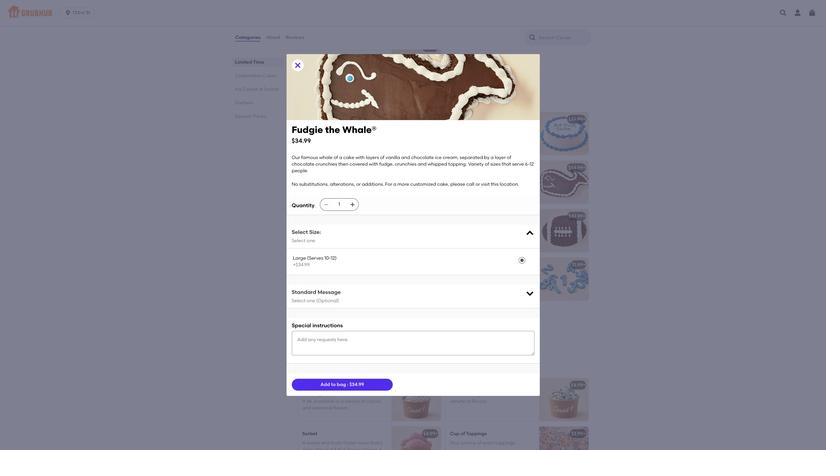 Task type: describe. For each thing, give the bounding box(es) containing it.
of down toppings
[[477, 440, 482, 446]]

soft inside get a pint's worth of our new cinnabon® soft serve to share, save for later, or enjoy all to yourself. product contains: milk and wheat
[[476, 12, 485, 18]]

$21.99 +
[[422, 117, 438, 122]]

variety inside classic scooped ice cream in a variety of flavors
[[450, 399, 466, 404]]

$21.99
[[422, 117, 435, 122]]

and inside vanilla crunchies made with cinnabon's signature makara® cinnamon.     product contains: milk, wheat, and soy
[[320, 74, 329, 80]]

0 vertical spatial celebration cakes
[[235, 73, 277, 79]]

2 crunchies from the left
[[395, 161, 417, 167]]

12
[[530, 161, 534, 167]]

and inside a sweet and fruity frozen treat that's dairy-free but full of flavor. (vegan
[[321, 440, 330, 446]]

cinnabon® inside get a pint's worth of our new cinnabon® soft serve to share, save for later, or enjoy all to yourself. product contains: milk and wheat
[[450, 12, 475, 18]]

with inside cinnabon® soft serve, hand-spun with rich cheesecake bites.    product contains: milk and wheat
[[302, 12, 312, 18]]

cake for square ice cream cake
[[345, 117, 357, 122]]

select for standard message
[[292, 298, 306, 304]]

0 vertical spatial sorbet
[[264, 86, 279, 92]]

pint's
[[464, 5, 476, 11]]

choice for cup of toppings "image" to the bottom
[[461, 440, 476, 446]]

game
[[450, 214, 464, 219]]

wheat,
[[302, 74, 319, 80]]

st
[[86, 10, 90, 16]]

choice for cup of toppings "image" to the left
[[313, 320, 328, 326]]

get a pint's worth of our new cinnabon® soft serve to share, save for later, or enjoy all to yourself. product contains: milk and wheat button
[[446, 0, 589, 35]]

(vegan
[[362, 447, 378, 450]]

worth
[[477, 5, 490, 11]]

packs
[[253, 114, 266, 119]]

0 vertical spatial &
[[260, 86, 263, 92]]

$3.99 + for your choice of extra toppings.
[[572, 431, 586, 437]]

flavor.
[[347, 447, 361, 450]]

milk inside get a pint's worth of our new cinnabon® soft serve to share, save for later, or enjoy all to yourself. product contains: milk and wheat
[[492, 25, 500, 31]]

Special instructions text field
[[292, 331, 535, 356]]

search icon image
[[529, 34, 537, 42]]

standard message select one (optional)
[[292, 289, 341, 304]]

to left bag
[[331, 382, 336, 388]]

soft inside cinnabon® soft serve, hand-spun with rich cheesecake bites.    product contains: milk and wheat
[[328, 5, 337, 11]]

the original soft serve™ image
[[392, 378, 441, 421]]

cinnabon® soft serve, hand-spun with rich cheesecake bites.    product contains: milk and wheat
[[302, 5, 381, 24]]

separated
[[460, 155, 483, 160]]

cinnabon® crunchies (cup of toppings)
[[302, 45, 393, 50]]

ice up "the original soft serve™"
[[297, 363, 308, 371]]

milk,
[[369, 67, 379, 73]]

your for cup of toppings "image" to the bottom
[[450, 440, 460, 446]]

wheat inside get a pint's worth of our new cinnabon® soft serve to share, save for later, or enjoy all to yourself. product contains: milk and wheat
[[512, 25, 527, 31]]

call
[[467, 181, 475, 187]]

0 horizontal spatial svg image
[[294, 61, 302, 69]]

cream up 'dashers'
[[243, 86, 259, 92]]

more
[[398, 181, 410, 187]]

puss®
[[320, 214, 332, 219]]

location.
[[500, 181, 520, 187]]

toppings. for cup of toppings "image" to the left
[[348, 320, 369, 326]]

crunchies for cinnabon®
[[328, 45, 351, 50]]

square ice cream cake
[[302, 117, 357, 122]]

one for select
[[307, 238, 315, 243]]

24
[[302, 271, 308, 277]]

with down layers
[[369, 161, 379, 167]]

Input item quantity number field
[[332, 199, 347, 211]]

2 horizontal spatial or
[[476, 181, 480, 187]]

vary inside number of your choice. we won't tell.  *candle style may vary
[[500, 278, 510, 284]]

included.
[[302, 278, 323, 284]]

123rd
[[73, 10, 85, 16]]

tell.
[[450, 278, 458, 284]]

serve™ for the original soft serve™
[[342, 383, 357, 388]]

+$34.99
[[293, 262, 310, 268]]

rich
[[313, 12, 321, 18]]

24 candles to blow out. wish not included.  *candle style may vary
[[302, 271, 375, 284]]

and inside the original soft serve™ that started it all. available in a variety of classic and seasonal flavors.
[[302, 405, 311, 411]]

product inside get a pint's worth of our new cinnabon® soft serve to share, save for later, or enjoy all to yourself. product contains: milk and wheat
[[450, 25, 468, 31]]

cream for square ice cream cake
[[328, 117, 343, 122]]

sizes
[[491, 161, 501, 167]]

of down by
[[485, 161, 490, 167]]

cinnabon® for cinnabon® crunchies (cup of toppings)
[[302, 45, 327, 50]]

out.
[[345, 271, 354, 277]]

our
[[292, 155, 300, 160]]

1 horizontal spatial $34.99
[[350, 382, 364, 388]]

a right by
[[491, 155, 494, 160]]

categories
[[235, 35, 261, 40]]

vanilla crunchies made with cinnabon's signature makara® cinnamon.     product contains: milk, wheat, and soy
[[302, 54, 379, 80]]

for
[[385, 181, 393, 187]]

cookie
[[302, 214, 319, 219]]

with up covered
[[356, 155, 365, 160]]

cake,
[[438, 181, 450, 187]]

it
[[302, 399, 305, 404]]

cinnabon® for cinnabon® soft serve, hand-spun with rich cheesecake bites.    product contains: milk and wheat
[[302, 5, 327, 11]]

1 horizontal spatial celebration cakes
[[297, 97, 362, 105]]

1 horizontal spatial ice cream & sorbet
[[297, 363, 365, 371]]

may inside number of your choice. we won't tell.  *candle style may vary
[[489, 278, 499, 284]]

share,
[[504, 12, 518, 18]]

product inside cinnabon® soft serve, hand-spun with rich cheesecake bites.    product contains: milk and wheat
[[364, 12, 381, 18]]

all.
[[306, 399, 313, 404]]

0 vertical spatial chocolate
[[412, 155, 434, 160]]

the for the original soft serve™
[[302, 383, 311, 388]]

sheet ice cream cake
[[302, 165, 353, 171]]

fudgie for fudgie the whale®
[[450, 165, 466, 171]]

and inside cinnabon® soft serve, hand-spun with rich cheesecake bites.    product contains: milk and wheat
[[335, 19, 344, 24]]

0 horizontal spatial celebration
[[235, 73, 262, 79]]

123rd st button
[[60, 8, 97, 18]]

spun
[[366, 5, 376, 11]]

by
[[484, 155, 490, 160]]

and right vanilla
[[402, 155, 410, 160]]

layers
[[366, 155, 379, 160]]

covered
[[350, 161, 368, 167]]

10-
[[325, 255, 331, 261]]

cinnabon® soft serve, hand-spun with rich cheesecake bites.    product contains: milk and wheat button
[[299, 0, 441, 35]]

cup of toppings
[[450, 431, 487, 437]]

+ for fudgie the whale®
[[583, 165, 586, 171]]

alterations,
[[330, 181, 355, 187]]

game ball®
[[450, 214, 476, 219]]

number
[[450, 271, 469, 277]]

but
[[326, 447, 333, 450]]

classic
[[450, 392, 466, 397]]

ball®
[[465, 214, 476, 219]]

of inside number of your choice. we won't tell.  *candle style may vary
[[470, 271, 474, 277]]

time
[[253, 59, 264, 65]]

a up then
[[339, 155, 342, 160]]

style inside 24 candles to blow out. wish not included.  *candle style may vary
[[343, 278, 353, 284]]

cake for sheet ice cream cake
[[341, 165, 353, 171]]

yourself.
[[501, 19, 519, 24]]

cream
[[496, 392, 511, 397]]

vanilla
[[386, 155, 400, 160]]

whale
[[319, 155, 333, 160]]

our famous whale of a cake with layers of vanilla and chocolate ice cream, separated by a layer of chocolate crunchies then covered with fudge, crunchies and whipped topping. variety of sizes that serve 6-12 people no substitutions, alterations, or additions. for a more customized cake, please call or visit this location.
[[292, 155, 535, 187]]

ice for square ice cream cake
[[320, 117, 327, 122]]

round ice cream cake
[[450, 117, 503, 122]]

signature
[[329, 61, 350, 66]]

free
[[316, 447, 324, 450]]

toppings. for cup of toppings "image" to the bottom
[[496, 440, 517, 446]]

round
[[450, 117, 465, 122]]

a sweet and fruity frozen treat that's dairy-free but full of flavor. (vegan 
[[302, 440, 383, 450]]

standard for candles
[[302, 262, 324, 268]]

$3.99 for vanilla crunchies made with cinnabon's signature makara® cinnamon.     product contains: milk, wheat, and soy
[[424, 45, 435, 50]]

substitutions,
[[299, 181, 329, 187]]

1 horizontal spatial svg image
[[350, 202, 355, 207]]

your choice of extra toppings. for cup of toppings "image" to the left
[[302, 320, 369, 326]]

customized
[[411, 181, 436, 187]]

your choice of extra toppings. button
[[299, 306, 441, 349]]

cinnabon's
[[302, 61, 328, 66]]

select for select size:
[[292, 238, 306, 243]]

fruity
[[331, 440, 342, 446]]

0 horizontal spatial ice cream & sorbet
[[235, 86, 279, 92]]

+ for cookie puss®
[[435, 214, 438, 219]]

product inside vanilla crunchies made with cinnabon's signature makara® cinnamon.     product contains: milk, wheat, and soy
[[327, 67, 345, 73]]

*candle inside number of your choice. we won't tell.  *candle style may vary
[[459, 278, 477, 284]]

cheesecake
[[322, 12, 349, 18]]

of up fudge,
[[380, 155, 385, 160]]

topping.
[[449, 161, 467, 167]]

(cup
[[353, 45, 364, 50]]

$42.99
[[569, 214, 583, 219]]

1 vertical spatial celebration
[[297, 97, 339, 105]]

of inside get a pint's worth of our new cinnabon® soft serve to share, save for later, or enjoy all to yourself. product contains: milk and wheat
[[491, 5, 495, 11]]

+ for game ball®
[[583, 214, 586, 219]]

the for fudgie the whale®
[[467, 165, 474, 171]]

fudge,
[[380, 161, 394, 167]]

soft for the original soft serve™ that started it all. available in a variety of classic and seasonal flavors.
[[331, 392, 340, 397]]

$1.99
[[573, 262, 583, 268]]

fudgie for fudgie the whale® $34.99
[[292, 124, 323, 135]]

+ for square ice cream cake
[[435, 117, 438, 122]]

1 vertical spatial cup of toppings image
[[539, 427, 589, 450]]

to inside 24 candles to blow out. wish not included.  *candle style may vary
[[328, 271, 332, 277]]

2 horizontal spatial $34.99
[[569, 165, 583, 171]]

the for fudgie the whale® $34.99
[[326, 124, 340, 135]]

cinnabon® shake image
[[392, 0, 441, 35]]

cookie puss® image
[[392, 209, 441, 252]]

0 vertical spatial cakes
[[263, 73, 277, 79]]

original for the original soft serve™
[[312, 383, 330, 388]]

cream for round ice cream cake
[[474, 117, 490, 122]]



Task type: vqa. For each thing, say whether or not it's contained in the screenshot.
Apr 04, 2021
no



Task type: locate. For each thing, give the bounding box(es) containing it.
standard inside standard message select one (optional)
[[292, 289, 317, 296]]

vanilla
[[302, 54, 317, 60]]

1 vertical spatial your
[[450, 440, 460, 446]]

soft right add
[[331, 383, 340, 388]]

square
[[302, 117, 319, 122]]

1 horizontal spatial in
[[512, 392, 516, 397]]

main navigation navigation
[[0, 0, 827, 26]]

$34.99
[[292, 137, 311, 145], [569, 165, 583, 171], [350, 382, 364, 388]]

choice right special
[[313, 320, 328, 326]]

$37.99 +
[[422, 214, 438, 219]]

1 vertical spatial $4.99 +
[[424, 431, 438, 437]]

original for the original soft serve™ that started it all. available in a variety of classic and seasonal flavors.
[[312, 392, 330, 397]]

of inside classic scooped ice cream in a variety of flavors
[[467, 399, 471, 404]]

contains:
[[302, 19, 324, 24], [469, 25, 491, 31], [346, 67, 368, 73]]

soft
[[331, 383, 340, 388], [331, 392, 340, 397]]

your down cup at bottom right
[[450, 440, 460, 446]]

and down cheesecake
[[335, 19, 344, 24]]

a inside the original soft serve™ that started it all. available in a variety of classic and seasonal flavors.
[[341, 399, 344, 404]]

crunchies down vanilla
[[395, 161, 417, 167]]

6-
[[526, 161, 530, 167]]

sorbet up :
[[342, 363, 365, 371]]

0 vertical spatial ice
[[435, 155, 442, 160]]

+ for sorbet
[[435, 431, 438, 437]]

1 *candle from the left
[[324, 278, 342, 284]]

a right cream
[[517, 392, 520, 397]]

+ for cup of toppings
[[583, 431, 586, 437]]

1 horizontal spatial the
[[467, 165, 474, 171]]

contains: down rich
[[302, 19, 324, 24]]

may inside 24 candles to blow out. wish not included.  *candle style may vary
[[354, 278, 364, 284]]

1 horizontal spatial fudgie
[[450, 165, 466, 171]]

toppings
[[467, 431, 487, 437]]

wheat down yourself.
[[512, 25, 527, 31]]

about
[[266, 35, 280, 40]]

$4.99 for scooped ice cream image
[[572, 383, 583, 388]]

and down yourself.
[[502, 25, 510, 31]]

our
[[496, 5, 504, 11]]

extra for cup of toppings "image" to the left
[[335, 320, 347, 326]]

blow
[[333, 271, 344, 277]]

standard candles image
[[392, 258, 441, 301]]

milk inside cinnabon® soft serve, hand-spun with rich cheesecake bites.    product contains: milk and wheat
[[325, 19, 334, 24]]

fudgie the whale® image
[[539, 161, 589, 204]]

& up bag
[[335, 363, 340, 371]]

1 crunchies from the left
[[316, 161, 337, 167]]

2 one from the top
[[307, 298, 315, 304]]

standard
[[302, 262, 324, 268], [292, 289, 317, 296]]

in inside classic scooped ice cream in a variety of flavors
[[512, 392, 516, 397]]

vary
[[365, 278, 375, 284], [500, 278, 510, 284]]

won't
[[512, 271, 524, 277]]

0 horizontal spatial chocolate
[[292, 161, 315, 167]]

1 vertical spatial svg image
[[294, 61, 302, 69]]

serve™ for the original soft serve™ that started it all. available in a variety of classic and seasonal flavors.
[[341, 392, 356, 397]]

celebration cakes down the time
[[235, 73, 277, 79]]

0 vertical spatial cinnabon®
[[302, 5, 327, 11]]

$45.99 +
[[421, 165, 438, 171]]

1 horizontal spatial wheat
[[512, 25, 527, 31]]

1 vertical spatial one
[[307, 298, 315, 304]]

contains: inside cinnabon® soft serve, hand-spun with rich cheesecake bites.    product contains: milk and wheat
[[302, 19, 324, 24]]

$4.99 + for sorbet image
[[424, 431, 438, 437]]

0 vertical spatial product
[[364, 12, 381, 18]]

a inside classic scooped ice cream in a variety of flavors
[[517, 392, 520, 397]]

instructions
[[313, 323, 343, 329]]

0 vertical spatial crunchies
[[328, 45, 351, 50]]

in right cream
[[512, 392, 516, 397]]

ice right "round"
[[466, 117, 473, 122]]

1 vertical spatial in
[[336, 399, 340, 404]]

dairy-
[[302, 447, 316, 450]]

or
[[470, 19, 474, 24], [356, 181, 361, 187], [476, 181, 480, 187]]

your choice of extra toppings. down toppings
[[450, 440, 517, 446]]

ice up 'dashers'
[[235, 86, 242, 92]]

serve inside get a pint's worth of our new cinnabon® soft serve to share, save for later, or enjoy all to yourself. product contains: milk and wheat
[[486, 12, 497, 18]]

1 vertical spatial select
[[292, 238, 306, 243]]

2 horizontal spatial contains:
[[469, 25, 491, 31]]

ice
[[235, 86, 242, 92], [320, 117, 327, 122], [466, 117, 473, 122], [317, 165, 323, 171], [297, 363, 308, 371]]

sweet
[[307, 440, 320, 446]]

1 vertical spatial milk
[[492, 25, 500, 31]]

celebration cakes up square ice cream cake
[[297, 97, 362, 105]]

started
[[368, 392, 384, 397]]

ice inside our famous whale of a cake with layers of vanilla and chocolate ice cream, separated by a layer of chocolate crunchies then covered with fudge, crunchies and whipped topping. variety of sizes that serve 6-12 people no substitutions, alterations, or additions. for a more customized cake, please call or visit this location.
[[435, 155, 442, 160]]

of
[[491, 5, 495, 11], [365, 45, 369, 50], [334, 155, 338, 160], [380, 155, 385, 160], [507, 155, 512, 160], [485, 161, 490, 167], [470, 271, 474, 277], [330, 320, 334, 326], [361, 399, 366, 404], [467, 399, 471, 404], [461, 431, 466, 437], [477, 440, 482, 446], [342, 447, 346, 450]]

limited time
[[235, 59, 264, 65]]

scooped ice cream image
[[539, 378, 589, 421]]

1 vertical spatial $34.99
[[569, 165, 583, 171]]

one left (optional)
[[307, 298, 315, 304]]

size:
[[309, 229, 321, 235]]

crunchies
[[316, 161, 337, 167], [395, 161, 417, 167]]

1 vertical spatial ice
[[488, 392, 495, 397]]

soft inside the original soft serve™ that started it all. available in a variety of classic and seasonal flavors.
[[331, 392, 340, 397]]

add to bag : $34.99
[[321, 382, 364, 388]]

to right the all
[[495, 19, 500, 24]]

variety up flavors.
[[345, 399, 360, 404]]

choice down the cup of toppings
[[461, 440, 476, 446]]

cream for sheet ice cream cake
[[325, 165, 340, 171]]

ice inside classic scooped ice cream in a variety of flavors
[[488, 392, 495, 397]]

1 horizontal spatial sorbet
[[302, 431, 318, 437]]

0 horizontal spatial $3.99
[[424, 45, 435, 50]]

*candle down number
[[459, 278, 477, 284]]

0 vertical spatial that
[[502, 161, 511, 167]]

of left "your"
[[470, 271, 474, 277]]

1 variety from the left
[[345, 399, 360, 404]]

new
[[505, 5, 514, 11]]

1 horizontal spatial your
[[450, 440, 460, 446]]

1 horizontal spatial product
[[364, 12, 381, 18]]

cake for round ice cream cake
[[491, 117, 503, 122]]

1 vertical spatial &
[[335, 363, 340, 371]]

product
[[364, 12, 381, 18], [450, 25, 468, 31], [327, 67, 345, 73]]

standard candles
[[302, 262, 344, 268]]

serve™ down :
[[341, 392, 356, 397]]

fudgie down cream,
[[450, 165, 466, 171]]

1 horizontal spatial toppings.
[[496, 440, 517, 446]]

classic
[[367, 399, 382, 404]]

of right cup at bottom right
[[461, 431, 466, 437]]

& up packs
[[260, 86, 263, 92]]

1 horizontal spatial style
[[478, 278, 488, 284]]

svg image
[[809, 9, 817, 17], [294, 61, 302, 69], [350, 202, 355, 207]]

and up but
[[321, 440, 330, 446]]

message
[[318, 289, 341, 296]]

categories button
[[235, 26, 261, 50]]

2 vertical spatial product
[[327, 67, 345, 73]]

0 horizontal spatial whale®
[[343, 124, 377, 135]]

0 vertical spatial your
[[302, 320, 312, 326]]

soft for the original soft serve™
[[331, 383, 340, 388]]

hand-
[[352, 5, 366, 11]]

toppings)
[[370, 45, 393, 50]]

with inside vanilla crunchies made with cinnabon's signature makara® cinnamon.     product contains: milk, wheat, and soy
[[357, 54, 366, 60]]

1 vertical spatial that
[[357, 392, 367, 397]]

of down (optional)
[[330, 320, 334, 326]]

to
[[499, 12, 503, 18], [495, 19, 500, 24], [328, 271, 332, 277], [331, 382, 336, 388]]

of left classic
[[361, 399, 366, 404]]

2 *candle from the left
[[459, 278, 477, 284]]

1 vertical spatial $4.99
[[424, 431, 435, 437]]

1 vertical spatial the
[[302, 392, 311, 397]]

0 horizontal spatial toppings.
[[348, 320, 369, 326]]

0 horizontal spatial sorbet
[[264, 86, 279, 92]]

0 horizontal spatial wheat
[[345, 19, 360, 24]]

1 vertical spatial celebration cakes
[[297, 97, 362, 105]]

0 vertical spatial celebration
[[235, 73, 262, 79]]

1 original from the top
[[312, 383, 330, 388]]

1 style from the left
[[343, 278, 353, 284]]

or inside get a pint's worth of our new cinnabon® soft serve to share, save for later, or enjoy all to yourself. product contains: milk and wheat
[[470, 19, 474, 24]]

visit
[[481, 181, 490, 187]]

milk down cheesecake
[[325, 19, 334, 24]]

the
[[326, 124, 340, 135], [467, 165, 474, 171]]

ice for round ice cream cake
[[466, 117, 473, 122]]

a right for
[[394, 181, 397, 187]]

0 horizontal spatial fudgie
[[292, 124, 323, 135]]

your for cup of toppings "image" to the left
[[302, 320, 312, 326]]

or left additions.
[[356, 181, 361, 187]]

your inside 'button'
[[302, 320, 312, 326]]

0 vertical spatial toppings.
[[348, 320, 369, 326]]

toppings.
[[348, 320, 369, 326], [496, 440, 517, 446]]

a right 'get'
[[460, 5, 463, 11]]

cinnabon® crunchies (cup of toppings) image
[[392, 40, 441, 83]]

1 select from the top
[[292, 229, 308, 235]]

special
[[292, 323, 311, 329]]

select size: select one
[[292, 229, 321, 243]]

1 horizontal spatial $3.99 +
[[572, 431, 586, 437]]

0 horizontal spatial $4.99 +
[[424, 431, 438, 437]]

toppings. inside 'button'
[[348, 320, 369, 326]]

+ for cinnabon® crunchies (cup of toppings)
[[435, 45, 438, 50]]

of inside a sweet and fruity frozen treat that's dairy-free but full of flavor. (vegan
[[342, 447, 346, 450]]

fudgie the whale® $34.99
[[292, 124, 377, 145]]

select left size:
[[292, 229, 308, 235]]

cakes up square ice cream cake
[[340, 97, 362, 105]]

ice up whipped
[[435, 155, 442, 160]]

cream up fudgie the whale® $34.99
[[328, 117, 343, 122]]

0 horizontal spatial that
[[357, 392, 367, 397]]

whale® for fudgie the whale®
[[475, 165, 492, 171]]

variety inside the original soft serve™ that started it all. available in a variety of classic and seasonal flavors.
[[345, 399, 360, 404]]

1 horizontal spatial celebration
[[297, 97, 339, 105]]

this
[[491, 181, 499, 187]]

and left soy
[[320, 74, 329, 80]]

numbered candles image
[[539, 258, 589, 301]]

1 vertical spatial $3.99 +
[[572, 431, 586, 437]]

to left blow
[[328, 271, 332, 277]]

contains: down makara®
[[346, 67, 368, 73]]

1 horizontal spatial *candle
[[459, 278, 477, 284]]

in inside the original soft serve™ that started it all. available in a variety of classic and seasonal flavors.
[[336, 399, 340, 404]]

product up soy
[[327, 67, 345, 73]]

1 may from the left
[[354, 278, 364, 284]]

seasonal
[[312, 405, 332, 411]]

choice inside your choice of extra toppings. 'button'
[[313, 320, 328, 326]]

crunchies up signature
[[319, 54, 341, 60]]

:
[[347, 382, 349, 388]]

soft down "the original soft serve™"
[[331, 392, 340, 397]]

candles
[[325, 262, 344, 268]]

variety down classic
[[450, 399, 466, 404]]

of right "whale"
[[334, 155, 338, 160]]

$4.99 + for scooped ice cream image
[[572, 383, 586, 388]]

2 variety from the left
[[450, 399, 466, 404]]

fudgie inside fudgie the whale® $34.99
[[292, 124, 323, 135]]

of inside 'button'
[[330, 320, 334, 326]]

not
[[367, 271, 374, 277]]

cream right "round"
[[474, 117, 490, 122]]

1 horizontal spatial your choice of extra toppings.
[[450, 440, 517, 446]]

one for standard
[[307, 298, 315, 304]]

that inside our famous whale of a cake with layers of vanilla and chocolate ice cream, separated by a layer of chocolate crunchies then covered with fudge, crunchies and whipped topping. variety of sizes that serve 6-12 people no substitutions, alterations, or additions. for a more customized cake, please call or visit this location.
[[502, 161, 511, 167]]

large (serves 10-12) +$34.99
[[293, 255, 337, 268]]

$3.99 for your choice of extra toppings.
[[572, 431, 583, 437]]

svg image inside main navigation "navigation"
[[809, 9, 817, 17]]

ice for sheet ice cream cake
[[317, 165, 323, 171]]

extra for cup of toppings "image" to the bottom
[[483, 440, 495, 446]]

sorbet image
[[392, 427, 441, 450]]

of right 'layer'
[[507, 155, 512, 160]]

ice
[[435, 155, 442, 160], [488, 392, 495, 397]]

your left instructions
[[302, 320, 312, 326]]

1 horizontal spatial serve
[[513, 161, 524, 167]]

1 horizontal spatial $4.99 +
[[572, 383, 586, 388]]

0 horizontal spatial ice
[[435, 155, 442, 160]]

extra down toppings
[[483, 440, 495, 446]]

0 horizontal spatial &
[[260, 86, 263, 92]]

select down included.
[[292, 298, 306, 304]]

*candle inside 24 candles to blow out. wish not included.  *candle style may vary
[[324, 278, 342, 284]]

one inside select size: select one
[[307, 238, 315, 243]]

cream down "whale"
[[325, 165, 340, 171]]

serve™ inside the original soft serve™ that started it all. available in a variety of classic and seasonal flavors.
[[341, 392, 356, 397]]

0 horizontal spatial variety
[[345, 399, 360, 404]]

0 horizontal spatial cup of toppings image
[[392, 306, 441, 349]]

additions.
[[362, 181, 384, 187]]

the original soft serve™
[[302, 383, 357, 388]]

square ice cream cake image
[[392, 112, 441, 155]]

crunchies inside vanilla crunchies made with cinnabon's signature makara® cinnamon.     product contains: milk, wheat, and soy
[[319, 54, 341, 60]]

1 vertical spatial cakes
[[340, 97, 362, 105]]

0 vertical spatial $3.99
[[424, 45, 435, 50]]

3 select from the top
[[292, 298, 306, 304]]

0 vertical spatial $4.99
[[572, 383, 583, 388]]

1 vary from the left
[[365, 278, 375, 284]]

the down separated
[[467, 165, 474, 171]]

number of your choice. we won't tell.  *candle style may vary
[[450, 271, 524, 284]]

style down out.
[[343, 278, 353, 284]]

1 horizontal spatial contains:
[[346, 67, 368, 73]]

full
[[334, 447, 341, 450]]

select
[[292, 229, 308, 235], [292, 238, 306, 243], [292, 298, 306, 304]]

contains: down enjoy
[[469, 25, 491, 31]]

cinnabon® up later,
[[450, 12, 475, 18]]

the inside the original soft serve™ that started it all. available in a variety of classic and seasonal flavors.
[[302, 392, 311, 397]]

(optional)
[[316, 298, 339, 304]]

0 horizontal spatial crunchies
[[316, 161, 337, 167]]

extra down (optional)
[[335, 320, 347, 326]]

the for the original soft serve™ that started it all. available in a variety of classic and seasonal flavors.
[[302, 392, 311, 397]]

cinnabon® ice cream pint image
[[539, 0, 589, 35]]

style inside number of your choice. we won't tell.  *candle style may vary
[[478, 278, 488, 284]]

1 vertical spatial sorbet
[[342, 363, 365, 371]]

0 horizontal spatial your choice of extra toppings.
[[302, 320, 369, 326]]

svg image
[[780, 9, 788, 17], [65, 10, 71, 16], [324, 202, 329, 207], [526, 229, 535, 238], [526, 289, 535, 298]]

sheet
[[302, 165, 315, 171]]

1 vertical spatial ice cream & sorbet
[[297, 363, 365, 371]]

cream up add
[[310, 363, 333, 371]]

soy
[[330, 74, 338, 80]]

large
[[293, 255, 306, 261]]

a up flavors.
[[341, 399, 344, 404]]

2 horizontal spatial svg image
[[809, 9, 817, 17]]

save
[[519, 12, 529, 18]]

cakes down the time
[[263, 73, 277, 79]]

2 may from the left
[[489, 278, 499, 284]]

and inside get a pint's worth of our new cinnabon® soft serve to share, save for later, or enjoy all to yourself. product contains: milk and wheat
[[502, 25, 510, 31]]

of left our
[[491, 5, 495, 11]]

2 vary from the left
[[500, 278, 510, 284]]

your
[[302, 320, 312, 326], [450, 440, 460, 446]]

standard down included.
[[292, 289, 317, 296]]

wheat inside cinnabon® soft serve, hand-spun with rich cheesecake bites.    product contains: milk and wheat
[[345, 19, 360, 24]]

1 vertical spatial the
[[467, 165, 474, 171]]

or right call
[[476, 181, 480, 187]]

and left whipped
[[418, 161, 427, 167]]

0 vertical spatial $34.99
[[292, 137, 311, 145]]

crunchies for vanilla
[[319, 54, 341, 60]]

with up makara®
[[357, 54, 366, 60]]

0 horizontal spatial $4.99
[[424, 431, 435, 437]]

add
[[321, 382, 330, 388]]

0 horizontal spatial or
[[356, 181, 361, 187]]

0 horizontal spatial in
[[336, 399, 340, 404]]

ice left cream
[[488, 392, 495, 397]]

+
[[435, 45, 438, 50], [435, 117, 438, 122], [583, 117, 586, 122], [435, 165, 438, 171], [583, 165, 586, 171], [435, 214, 438, 219], [583, 214, 586, 219], [583, 262, 586, 268], [583, 383, 586, 388], [435, 431, 438, 437], [583, 431, 586, 437]]

1 vertical spatial product
[[450, 25, 468, 31]]

the inside fudgie the whale® $34.99
[[326, 124, 340, 135]]

select inside standard message select one (optional)
[[292, 298, 306, 304]]

of right (cup
[[365, 45, 369, 50]]

2 the from the top
[[302, 392, 311, 397]]

1 vertical spatial toppings.
[[496, 440, 517, 446]]

celebration cakes
[[235, 73, 277, 79], [297, 97, 362, 105]]

2 vertical spatial $34.99
[[350, 382, 364, 388]]

1 horizontal spatial or
[[470, 19, 474, 24]]

that inside the original soft serve™ that started it all. available in a variety of classic and seasonal flavors.
[[357, 392, 367, 397]]

your choice of extra toppings. for cup of toppings "image" to the bottom
[[450, 440, 517, 446]]

original inside the original soft serve™ that started it all. available in a variety of classic and seasonal flavors.
[[312, 392, 330, 397]]

1 horizontal spatial whale®
[[475, 165, 492, 171]]

1 horizontal spatial choice
[[461, 440, 476, 446]]

a inside get a pint's worth of our new cinnabon® soft serve to share, save for later, or enjoy all to yourself. product contains: milk and wheat
[[460, 5, 463, 11]]

1 vertical spatial $3.99
[[572, 431, 583, 437]]

a
[[302, 440, 306, 446]]

celebration down limited time
[[235, 73, 262, 79]]

may
[[354, 278, 364, 284], [489, 278, 499, 284]]

$34.99 +
[[569, 165, 586, 171]]

one inside standard message select one (optional)
[[307, 298, 315, 304]]

of right full
[[342, 447, 346, 450]]

$34.99 inside fudgie the whale® $34.99
[[292, 137, 311, 145]]

vary inside 24 candles to blow out. wish not included.  *candle style may vary
[[365, 278, 375, 284]]

style down "your"
[[478, 278, 488, 284]]

style
[[343, 278, 353, 284], [478, 278, 488, 284]]

0 vertical spatial contains:
[[302, 19, 324, 24]]

Search Carvel search field
[[539, 35, 589, 41]]

0 vertical spatial the
[[302, 383, 311, 388]]

contains: inside vanilla crunchies made with cinnabon's signature makara® cinnamon.     product contains: milk, wheat, and soy
[[346, 67, 368, 73]]

123rd st
[[73, 10, 90, 16]]

$3.99 +
[[424, 45, 438, 50], [572, 431, 586, 437]]

whale® inside fudgie the whale® $34.99
[[343, 124, 377, 135]]

serve up the all
[[486, 12, 497, 18]]

1 one from the top
[[307, 238, 315, 243]]

sheet ice cream cake image
[[392, 161, 441, 204]]

0 horizontal spatial the
[[326, 124, 340, 135]]

your choice of extra toppings. inside 'button'
[[302, 320, 369, 326]]

and down all.
[[302, 405, 311, 411]]

milk
[[325, 19, 334, 24], [492, 25, 500, 31]]

0 vertical spatial soft
[[331, 383, 340, 388]]

product down "spun"
[[364, 12, 381, 18]]

milk down the all
[[492, 25, 500, 31]]

cup of toppings image
[[392, 306, 441, 349], [539, 427, 589, 450]]

then
[[339, 161, 349, 167]]

crunchies down "whale"
[[316, 161, 337, 167]]

serve inside our famous whale of a cake with layers of vanilla and chocolate ice cream, separated by a layer of chocolate crunchies then covered with fudge, crunchies and whipped topping. variety of sizes that serve 6-12 people no substitutions, alterations, or additions. for a more customized cake, please call or visit this location.
[[513, 161, 524, 167]]

2 style from the left
[[478, 278, 488, 284]]

$42.99 +
[[569, 214, 586, 219]]

that down 'layer'
[[502, 161, 511, 167]]

standard down (serves
[[302, 262, 324, 268]]

reviews button
[[286, 26, 305, 50]]

extra inside your choice of extra toppings. 'button'
[[335, 320, 347, 326]]

cinnamon.
[[302, 67, 326, 73]]

soft
[[328, 5, 337, 11], [476, 12, 485, 18]]

cinnabon® inside cinnabon® soft serve, hand-spun with rich cheesecake bites.    product contains: milk and wheat
[[302, 5, 327, 11]]

0 horizontal spatial serve
[[486, 12, 497, 18]]

celebration up the square at the top of the page
[[297, 97, 339, 105]]

later,
[[458, 19, 469, 24]]

1 vertical spatial standard
[[292, 289, 317, 296]]

whale® up cake
[[343, 124, 377, 135]]

svg image inside 123rd st button
[[65, 10, 71, 16]]

no
[[292, 181, 298, 187]]

1 vertical spatial original
[[312, 392, 330, 397]]

2 select from the top
[[292, 238, 306, 243]]

cakes
[[263, 73, 277, 79], [340, 97, 362, 105]]

one
[[307, 238, 315, 243], [307, 298, 315, 304]]

1 horizontal spatial vary
[[500, 278, 510, 284]]

that left started
[[357, 392, 367, 397]]

one down size:
[[307, 238, 315, 243]]

to down our
[[499, 12, 503, 18]]

0 vertical spatial soft
[[328, 5, 337, 11]]

ice right sheet
[[317, 165, 323, 171]]

contains: inside get a pint's worth of our new cinnabon® soft serve to share, save for later, or enjoy all to yourself. product contains: milk and wheat
[[469, 25, 491, 31]]

1 horizontal spatial ice
[[488, 392, 495, 397]]

1 vertical spatial chocolate
[[292, 161, 315, 167]]

chocolate up the people
[[292, 161, 315, 167]]

1 vertical spatial serve™
[[341, 392, 356, 397]]

whipped
[[428, 161, 448, 167]]

vary down not
[[365, 278, 375, 284]]

1 horizontal spatial that
[[502, 161, 511, 167]]

$4.99 for sorbet image
[[424, 431, 435, 437]]

whale® for fudgie the whale® $34.99
[[343, 124, 377, 135]]

cinnabon® up rich
[[302, 5, 327, 11]]

1 vertical spatial soft
[[331, 392, 340, 397]]

may down choice.
[[489, 278, 499, 284]]

$3.99 + for vanilla crunchies made with cinnabon's signature makara® cinnamon.     product contains: milk, wheat, and soy
[[424, 45, 438, 50]]

bites.
[[351, 12, 363, 18]]

of inside the original soft serve™ that started it all. available in a variety of classic and seasonal flavors.
[[361, 399, 366, 404]]

1 the from the top
[[302, 383, 311, 388]]

1 horizontal spatial cup of toppings image
[[539, 427, 589, 450]]

fudgie
[[292, 124, 323, 135], [450, 165, 466, 171]]

fudgie the whale®
[[450, 165, 492, 171]]

standard for message
[[292, 289, 317, 296]]

0 vertical spatial select
[[292, 229, 308, 235]]

or right later,
[[470, 19, 474, 24]]

game ball® image
[[539, 209, 589, 252]]

chocolate up $45.99
[[412, 155, 434, 160]]

0 vertical spatial ice cream & sorbet
[[235, 86, 279, 92]]

+ for sheet ice cream cake
[[435, 165, 438, 171]]

soft up cheesecake
[[328, 5, 337, 11]]

serve™ up the original soft serve™ that started it all. available in a variety of classic and seasonal flavors.
[[342, 383, 357, 388]]

vary down we
[[500, 278, 510, 284]]

wheat down bites. at the left of page
[[345, 19, 360, 24]]

1 horizontal spatial crunchies
[[395, 161, 417, 167]]

0 vertical spatial cup of toppings image
[[392, 306, 441, 349]]

round ice cream cake image
[[539, 112, 589, 155]]

2 original from the top
[[312, 392, 330, 397]]

1 horizontal spatial extra
[[483, 440, 495, 446]]

$37.99
[[422, 214, 435, 219]]

1 horizontal spatial may
[[489, 278, 499, 284]]

2 vertical spatial contains:
[[346, 67, 368, 73]]



